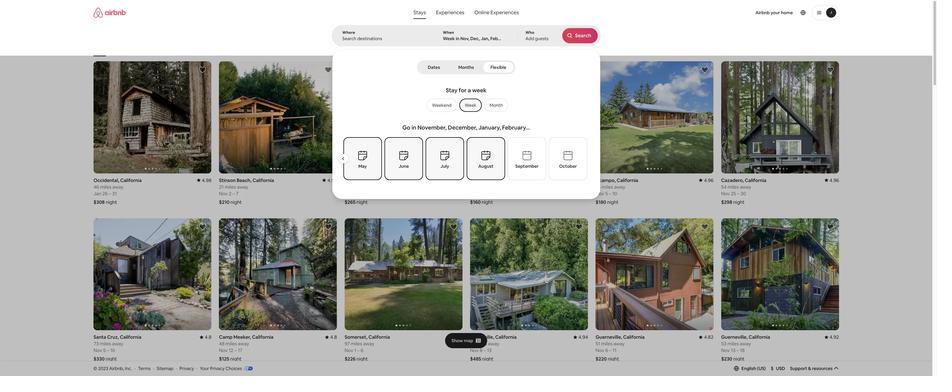 Task type: locate. For each thing, give the bounding box(es) containing it.
camp meeker, california 48 miles away nov 12 – 17 $125 night
[[219, 334, 273, 362]]

away down the meeker,
[[238, 341, 249, 347]]

0 horizontal spatial 5
[[103, 347, 106, 353]]

$
[[771, 366, 774, 371]]

acampo, california 55 miles away nov 5 – 10 $180 night
[[596, 177, 638, 205]]

miles inside forestville, california 51 miles away nov 8 – 13 $485 night
[[476, 341, 487, 347]]

0 horizontal spatial 4.8
[[205, 334, 211, 340]]

california inside the "santa cruz, california 73 miles away nov 5 – 10 $330 night"
[[120, 334, 141, 340]]

group containing weekend
[[424, 99, 508, 112]]

0 horizontal spatial 10
[[110, 347, 115, 353]]

your
[[200, 366, 209, 371]]

2 privacy from the left
[[210, 366, 225, 371]]

4.8
[[205, 334, 211, 340], [330, 334, 337, 340]]

4.94 out of 5 average rating image
[[573, 334, 588, 340]]

away for cazadero, california 54 miles away nov 25 – 30 $298 night
[[740, 184, 751, 190]]

away for guerneville, california 53 miles away nov 13 – 18 $230 night
[[740, 341, 751, 347]]

0 horizontal spatial 6
[[361, 347, 363, 353]]

51 for guerneville, california
[[596, 341, 600, 347]]

your privacy choices
[[200, 366, 242, 371]]

away up 11
[[614, 341, 625, 347]]

· right terms link
[[153, 366, 154, 371]]

– inside guerneville, california 51 miles away nov 6 – 11 $220 night
[[609, 347, 611, 353]]

night right $226 on the left of the page
[[357, 356, 368, 362]]

group inside the stay for a week group
[[424, 99, 508, 112]]

10 down cruz,
[[110, 347, 115, 353]]

somerset, california 97 miles away nov 1 – 6 $226 night
[[345, 334, 390, 362]]

add to wishlist: camp meeker, california image
[[324, 223, 332, 231]]

– inside stinson beach, california 21 miles away nov 2 – 7 $210 night
[[232, 190, 235, 196]]

· right inc.
[[135, 366, 136, 371]]

1 vertical spatial 10
[[110, 347, 115, 353]]

nov inside cazadero, california 54 miles away nov 25 – 30 $298 night
[[721, 190, 730, 196]]

miles for guerneville, california 51 miles away nov 6 – 11 $220 night
[[601, 341, 613, 347]]

miles right 53
[[728, 341, 739, 347]]

– for guerneville, california 51 miles away nov 6 – 11 $220 night
[[609, 347, 611, 353]]

– right 8
[[484, 347, 486, 353]]

1 guerneville, from the left
[[596, 334, 622, 340]]

away up 31
[[112, 184, 123, 190]]

experiences inside 'link'
[[491, 9, 519, 16]]

– down acampo,
[[609, 190, 611, 196]]

nov inside stinson beach, california 21 miles away nov 2 – 7 $210 night
[[219, 190, 228, 196]]

$308
[[93, 199, 105, 205]]

nov inside somerset, california 97 miles away nov 1 – 6 $226 night
[[345, 347, 353, 353]]

51 inside guerneville, california 51 miles away nov 6 – 11 $220 night
[[596, 341, 600, 347]]

week
[[443, 36, 455, 41], [465, 102, 477, 108]]

6 left 11
[[605, 347, 608, 353]]

add to wishlist: santa cruz, california image
[[199, 223, 206, 231]]

–
[[109, 190, 111, 196], [232, 190, 235, 196], [609, 190, 611, 196], [737, 190, 740, 196], [107, 347, 109, 353], [234, 347, 237, 353], [484, 347, 486, 353], [609, 347, 611, 353], [357, 347, 360, 353], [737, 347, 739, 353]]

nov
[[219, 190, 228, 196], [596, 190, 604, 196], [721, 190, 730, 196], [93, 347, 102, 353], [219, 347, 228, 353], [470, 347, 479, 353], [596, 347, 604, 353], [345, 347, 353, 353], [721, 347, 730, 353]]

miles up 12
[[226, 341, 237, 347]]

night down 30
[[733, 199, 745, 205]]

0 vertical spatial in
[[456, 36, 460, 41]]

night down 17
[[230, 356, 241, 362]]

– inside cazadero, california 54 miles away nov 25 – 30 $298 night
[[737, 190, 740, 196]]

miles up 2
[[225, 184, 236, 190]]

18
[[740, 347, 745, 353]]

september
[[515, 163, 539, 169]]

0 vertical spatial 10
[[612, 190, 617, 196]]

1 experiences from the left
[[436, 9, 464, 16]]

guerneville, up 53
[[721, 334, 748, 340]]

1 horizontal spatial 13
[[731, 347, 736, 353]]

13
[[487, 347, 492, 353], [731, 347, 736, 353]]

Where field
[[342, 36, 425, 41]]

away for occidental, california 46 miles away jan 26 – 31 $308 night
[[112, 184, 123, 190]]

your
[[771, 10, 780, 15]]

miles up the 26
[[100, 184, 111, 190]]

6 right 1
[[361, 347, 363, 353]]

off-the-grid
[[454, 47, 476, 52]]

0 horizontal spatial in
[[412, 124, 416, 131]]

night up © 2023 airbnb, inc. ·
[[105, 356, 117, 362]]

– for cazadero, california 54 miles away nov 25 – 30 $298 night
[[737, 190, 740, 196]]

$230
[[721, 356, 732, 362]]

away up 30
[[740, 184, 751, 190]]

miles inside guerneville, california 53 miles away nov 13 – 18 $230 night
[[728, 341, 739, 347]]

experiences up when
[[436, 9, 464, 16]]

california inside guerneville, california 53 miles away nov 13 – 18 $230 night
[[749, 334, 770, 340]]

miles inside somerset, california 97 miles away nov 1 – 6 $226 night
[[351, 341, 362, 347]]

usd
[[776, 366, 785, 371]]

13 right 8
[[487, 347, 492, 353]]

california inside forestville, california 51 miles away nov 8 – 13 $485 night
[[495, 334, 517, 340]]

1 privacy from the left
[[179, 366, 194, 371]]

4.98 out of 5 average rating image
[[197, 177, 211, 183]]

show map button
[[445, 333, 487, 348]]

0 horizontal spatial privacy
[[179, 366, 194, 371]]

add
[[526, 36, 534, 41]]

occidental,
[[93, 177, 119, 183]]

17
[[238, 347, 242, 353]]

group for occidental, california 46 miles away jan 26 – 31 $308 night
[[93, 61, 211, 173]]

0 vertical spatial 5
[[605, 190, 608, 196]]

nov left 8
[[470, 347, 479, 353]]

away inside occidental, california 46 miles away jan 26 – 31 $308 night
[[112, 184, 123, 190]]

$220
[[596, 356, 607, 362]]

nov inside guerneville, california 51 miles away nov 6 – 11 $220 night
[[596, 347, 604, 353]]

– for guerneville, california 53 miles away nov 13 – 18 $230 night
[[737, 347, 739, 353]]

4.96 for cazadero, california 54 miles away nov 25 – 30 $298 night
[[830, 177, 839, 183]]

– down cruz,
[[107, 347, 109, 353]]

1 4.8 from the left
[[205, 334, 211, 340]]

airbnb
[[756, 10, 770, 15]]

1 horizontal spatial 5
[[605, 190, 608, 196]]

june button
[[385, 137, 423, 180]]

2 6 from the left
[[361, 347, 363, 353]]

dec,
[[470, 36, 480, 41]]

experiences right online
[[491, 9, 519, 16]]

home
[[781, 10, 793, 15]]

miles for somerset, california 97 miles away nov 1 – 6 $226 night
[[351, 341, 362, 347]]

night right $180
[[607, 199, 618, 205]]

0 horizontal spatial add to wishlist: guerneville, california image
[[701, 223, 709, 231]]

tab list inside stays tab panel
[[418, 60, 514, 74]]

night down 7
[[230, 199, 242, 205]]

week down when
[[443, 36, 455, 41]]

in right "go"
[[412, 124, 416, 131]]

jan,
[[481, 36, 490, 41]]

miles up 11
[[601, 341, 613, 347]]

1 horizontal spatial guerneville,
[[721, 334, 748, 340]]

nov inside forestville, california 51 miles away nov 8 – 13 $485 night
[[470, 347, 479, 353]]

– left 31
[[109, 190, 111, 196]]

– left 18
[[737, 347, 739, 353]]

away down cruz,
[[112, 341, 123, 347]]

guerneville, california 51 miles away nov 6 – 11 $220 night
[[596, 334, 645, 362]]

– for forestville, california 51 miles away nov 8 – 13 $485 night
[[484, 347, 486, 353]]

online experiences
[[475, 9, 519, 16]]

2 experiences from the left
[[491, 9, 519, 16]]

5 up $330
[[103, 347, 106, 353]]

10
[[612, 190, 617, 196], [110, 347, 115, 353]]

2023
[[98, 366, 108, 371]]

may button
[[344, 137, 382, 180]]

1 add to wishlist: guerneville, california image from the left
[[701, 223, 709, 231]]

miles down the santa
[[100, 341, 111, 347]]

nov down 55
[[596, 190, 604, 196]]

vineyards
[[551, 47, 568, 52]]

1 horizontal spatial experiences
[[491, 9, 519, 16]]

privacy left your
[[179, 366, 194, 371]]

august button
[[467, 137, 505, 180]]

10 down acampo,
[[612, 190, 617, 196]]

0 horizontal spatial guerneville,
[[596, 334, 622, 340]]

nov left 2
[[219, 190, 228, 196]]

nov down 73
[[93, 347, 102, 353]]

4.89
[[453, 177, 462, 183]]

miles inside occidental, california 46 miles away jan 26 – 31 $308 night
[[100, 184, 111, 190]]

trending
[[524, 47, 540, 52]]

4.8 left camp
[[205, 334, 211, 340]]

santa
[[93, 334, 106, 340]]

miles up 25
[[728, 184, 739, 190]]

miles up 8
[[476, 341, 487, 347]]

miles for guerneville, california 53 miles away nov 13 – 18 $230 night
[[728, 341, 739, 347]]

play
[[374, 47, 381, 52]]

11
[[613, 347, 616, 353]]

4.8 for camp meeker, california 48 miles away nov 12 – 17 $125 night
[[330, 334, 337, 340]]

support
[[790, 366, 807, 371]]

feb…
[[490, 36, 501, 41]]

– inside camp meeker, california 48 miles away nov 12 – 17 $125 night
[[234, 347, 237, 353]]

51
[[470, 341, 475, 347], [596, 341, 600, 347]]

$265
[[345, 199, 355, 205]]

4.8 left somerset, at left bottom
[[330, 334, 337, 340]]

go in november, december, january, february…
[[402, 124, 530, 131]]

august
[[478, 163, 494, 169]]

away up 18
[[740, 341, 751, 347]]

$ usd
[[771, 366, 785, 371]]

add to wishlist: guerneville, california image
[[701, 223, 709, 231], [827, 223, 834, 231]]

21
[[219, 184, 224, 190]]

night down 11
[[608, 356, 619, 362]]

guerneville, up 11
[[596, 334, 622, 340]]

where
[[342, 30, 355, 35]]

1 vertical spatial week
[[465, 102, 477, 108]]

nov down 53
[[721, 347, 730, 353]]

– inside somerset, california 97 miles away nov 1 – 6 $226 night
[[357, 347, 360, 353]]

add to wishlist: acampo, california image
[[701, 66, 709, 74]]

0 horizontal spatial experiences
[[436, 9, 464, 16]]

support & resources button
[[790, 366, 839, 371]]

miles for cazadero, california 54 miles away nov 25 – 30 $298 night
[[728, 184, 739, 190]]

nov inside guerneville, california 53 miles away nov 13 – 18 $230 night
[[721, 347, 730, 353]]

1 horizontal spatial 4.8
[[330, 334, 337, 340]]

group
[[93, 32, 731, 56], [93, 61, 211, 173], [219, 61, 455, 173], [345, 61, 580, 173], [470, 61, 588, 173], [596, 61, 714, 173], [721, 61, 937, 173], [424, 99, 508, 112], [93, 218, 211, 330], [219, 218, 337, 330], [345, 218, 580, 330], [470, 218, 706, 330], [596, 218, 832, 330], [721, 218, 839, 330]]

10 inside acampo, california 55 miles away nov 5 – 10 $180 night
[[612, 190, 617, 196]]

night
[[106, 199, 117, 205], [230, 199, 242, 205], [482, 199, 493, 205], [607, 199, 618, 205], [356, 199, 368, 205], [733, 199, 745, 205], [105, 356, 117, 362], [230, 356, 241, 362], [482, 356, 493, 362], [608, 356, 619, 362], [357, 356, 368, 362], [733, 356, 745, 362]]

guests
[[535, 36, 549, 41]]

73
[[93, 341, 99, 347]]

1 horizontal spatial add to wishlist: guerneville, california image
[[827, 223, 834, 231]]

2 4.8 from the left
[[330, 334, 337, 340]]

– for occidental, california 46 miles away jan 26 – 31 $308 night
[[109, 190, 111, 196]]

miles inside cazadero, california 54 miles away nov 25 – 30 $298 night
[[728, 184, 739, 190]]

terms link
[[138, 366, 151, 371]]

nov for guerneville, california 51 miles away nov 6 – 11 $220 night
[[596, 347, 604, 353]]

group containing off-the-grid
[[93, 32, 731, 56]]

away down forestville,
[[488, 341, 499, 347]]

nov down 48
[[219, 347, 228, 353]]

1 51 from the left
[[470, 341, 475, 347]]

stay
[[446, 87, 458, 94]]

– left 11
[[609, 347, 611, 353]]

1 vertical spatial in
[[412, 124, 416, 131]]

0 horizontal spatial week
[[443, 36, 455, 41]]

tiny homes
[[396, 47, 416, 52]]

garden
[[345, 177, 361, 183]]

2 51 from the left
[[596, 341, 600, 347]]

6 inside somerset, california 97 miles away nov 1 – 6 $226 night
[[361, 347, 363, 353]]

away down acampo,
[[614, 184, 625, 190]]

1 horizontal spatial 10
[[612, 190, 617, 196]]

homes
[[404, 47, 416, 52]]

nov inside acampo, california 55 miles away nov 5 – 10 $180 night
[[596, 190, 604, 196]]

stay for a week group
[[364, 84, 569, 121]]

1 horizontal spatial week
[[465, 102, 477, 108]]

away inside cazadero, california 54 miles away nov 25 – 30 $298 night
[[740, 184, 751, 190]]

&
[[808, 366, 811, 371]]

2 add to wishlist: guerneville, california image from the left
[[827, 223, 834, 231]]

1 horizontal spatial privacy
[[210, 366, 225, 371]]

13 left 18
[[731, 347, 736, 353]]

5
[[605, 190, 608, 196], [103, 347, 106, 353]]

choices
[[226, 366, 242, 371]]

miles down somerset, at left bottom
[[351, 341, 362, 347]]

tab list containing dates
[[418, 60, 514, 74]]

away inside somerset, california 97 miles away nov 1 – 6 $226 night
[[363, 341, 374, 347]]

– inside occidental, california 46 miles away jan 26 – 31 $308 night
[[109, 190, 111, 196]]

september button
[[508, 137, 546, 180]]

nov for cazadero, california 54 miles away nov 25 – 30 $298 night
[[721, 190, 730, 196]]

– inside forestville, california 51 miles away nov 8 – 13 $485 night
[[484, 347, 486, 353]]

away inside guerneville, california 51 miles away nov 6 – 11 $220 night
[[614, 341, 625, 347]]

– inside guerneville, california 53 miles away nov 13 – 18 $230 night
[[737, 347, 739, 353]]

· left your
[[196, 366, 197, 371]]

group for guerneville, california 53 miles away nov 13 – 18 $230 night
[[721, 218, 839, 330]]

– right 1
[[357, 347, 360, 353]]

nov up $220
[[596, 347, 604, 353]]

0 horizontal spatial 13
[[487, 347, 492, 353]]

1 horizontal spatial 6
[[605, 347, 608, 353]]

cobb, california
[[470, 177, 506, 183]]

$180
[[596, 199, 606, 205]]

night down 8
[[482, 356, 493, 362]]

None search field
[[332, 0, 601, 199]]

night inside guerneville, california 51 miles away nov 6 – 11 $220 night
[[608, 356, 619, 362]]

(us)
[[757, 366, 766, 371]]

1 horizontal spatial 4.96
[[830, 177, 839, 183]]

california inside camp meeker, california 48 miles away nov 12 – 17 $125 night
[[252, 334, 273, 340]]

away down beach,
[[237, 184, 248, 190]]

2 13 from the left
[[731, 347, 736, 353]]

0 horizontal spatial 4.96
[[704, 177, 714, 183]]

guerneville, inside guerneville, california 51 miles away nov 6 – 11 $220 night
[[596, 334, 622, 340]]

group for somerset, california 97 miles away nov 1 – 6 $226 night
[[345, 218, 580, 330]]

51 down forestville,
[[470, 341, 475, 347]]

night right $265
[[356, 199, 368, 205]]

valley,
[[362, 177, 376, 183]]

away inside forestville, california 51 miles away nov 8 – 13 $485 night
[[488, 341, 499, 347]]

– inside acampo, california 55 miles away nov 5 – 10 $180 night
[[609, 190, 611, 196]]

1 horizontal spatial in
[[456, 36, 460, 41]]

weekend
[[432, 102, 452, 108]]

california
[[120, 177, 142, 183], [252, 177, 274, 183], [485, 177, 506, 183], [617, 177, 638, 183], [377, 177, 399, 183], [745, 177, 766, 183], [120, 334, 141, 340], [252, 334, 273, 340], [495, 334, 517, 340], [623, 334, 645, 340], [368, 334, 390, 340], [749, 334, 770, 340]]

night inside forestville, california 51 miles away nov 8 – 13 $485 night
[[482, 356, 493, 362]]

5 inside acampo, california 55 miles away nov 5 – 10 $180 night
[[605, 190, 608, 196]]

– inside the "santa cruz, california 73 miles away nov 5 – 10 $330 night"
[[107, 347, 109, 353]]

week down a
[[465, 102, 477, 108]]

– right 25
[[737, 190, 740, 196]]

2 4.96 from the left
[[830, 177, 839, 183]]

– left 17
[[234, 347, 237, 353]]

0 horizontal spatial 51
[[470, 341, 475, 347]]

group for cazadero, california 54 miles away nov 25 – 30 $298 night
[[721, 61, 937, 173]]

miles for occidental, california 46 miles away jan 26 – 31 $308 night
[[100, 184, 111, 190]]

privacy down $125
[[210, 366, 225, 371]]

amazing
[[486, 47, 502, 52]]

experiences
[[436, 9, 464, 16], [491, 9, 519, 16]]

miles inside acampo, california 55 miles away nov 5 – 10 $180 night
[[602, 184, 613, 190]]

2 guerneville, from the left
[[721, 334, 748, 340]]

nov down 54
[[721, 190, 730, 196]]

away inside guerneville, california 53 miles away nov 13 – 18 $230 night
[[740, 341, 751, 347]]

51 inside forestville, california 51 miles away nov 8 – 13 $485 night
[[470, 341, 475, 347]]

sitemap
[[157, 366, 173, 371]]

5 up $180
[[605, 190, 608, 196]]

51 up $220
[[596, 341, 600, 347]]

miles inside guerneville, california 51 miles away nov 6 – 11 $220 night
[[601, 341, 613, 347]]

$226
[[345, 356, 356, 362]]

night down 18
[[733, 356, 745, 362]]

1 4.96 from the left
[[704, 177, 714, 183]]

0 vertical spatial week
[[443, 36, 455, 41]]

in left nov,
[[456, 36, 460, 41]]

night down 31
[[106, 199, 117, 205]]

miles down acampo,
[[602, 184, 613, 190]]

nov left 1
[[345, 347, 353, 353]]

97
[[345, 341, 350, 347]]

· left privacy link
[[176, 366, 177, 371]]

1 13 from the left
[[487, 347, 492, 353]]

5 inside the "santa cruz, california 73 miles away nov 5 – 10 $330 night"
[[103, 347, 106, 353]]

4.9 out of 5 average rating image
[[451, 334, 462, 340]]

1 6 from the left
[[605, 347, 608, 353]]

– left 7
[[232, 190, 235, 196]]

away down somerset, at left bottom
[[363, 341, 374, 347]]

away inside acampo, california 55 miles away nov 5 – 10 $180 night
[[614, 184, 625, 190]]

skiing
[[430, 47, 441, 52]]

add to wishlist: occidental, california image
[[199, 66, 206, 74]]

guerneville, inside guerneville, california 53 miles away nov 13 – 18 $230 night
[[721, 334, 748, 340]]

night right $160
[[482, 199, 493, 205]]

1 vertical spatial 5
[[103, 347, 106, 353]]

1 horizontal spatial 51
[[596, 341, 600, 347]]

when week in nov, dec, jan, feb…
[[443, 30, 501, 41]]

nov for forestville, california 51 miles away nov 8 – 13 $485 night
[[470, 347, 479, 353]]

occidental, california 46 miles away jan 26 – 31 $308 night
[[93, 177, 142, 205]]

tiny
[[396, 47, 404, 52]]

night inside stinson beach, california 21 miles away nov 2 – 7 $210 night
[[230, 199, 242, 205]]

tab list
[[418, 60, 514, 74]]

·
[[135, 366, 136, 371], [153, 366, 154, 371], [176, 366, 177, 371], [196, 366, 197, 371]]

group for guerneville, california 51 miles away nov 6 – 11 $220 night
[[596, 218, 832, 330]]



Task type: describe. For each thing, give the bounding box(es) containing it.
cazadero,
[[721, 177, 744, 183]]

airbnb your home
[[756, 10, 793, 15]]

online experiences link
[[470, 6, 524, 19]]

resources
[[812, 366, 833, 371]]

november,
[[418, 124, 447, 131]]

may
[[359, 163, 367, 169]]

california inside stinson beach, california 21 miles away nov 2 – 7 $210 night
[[252, 177, 274, 183]]

stays
[[414, 9, 426, 16]]

meeker,
[[233, 334, 251, 340]]

support & resources
[[790, 366, 833, 371]]

dates
[[428, 64, 440, 70]]

26
[[102, 190, 108, 196]]

miles inside camp meeker, california 48 miles away nov 12 – 17 $125 night
[[226, 341, 237, 347]]

4.99
[[327, 177, 337, 183]]

month
[[490, 102, 503, 108]]

nov,
[[461, 36, 470, 41]]

show map
[[452, 338, 473, 343]]

add to wishlist: cazadero, california image
[[827, 66, 834, 74]]

national
[[578, 47, 593, 52]]

group for acampo, california 55 miles away nov 5 – 10 $180 night
[[596, 61, 714, 173]]

4.9
[[456, 334, 462, 340]]

nov inside camp meeker, california 48 miles away nov 12 – 17 $125 night
[[219, 347, 228, 353]]

miles inside stinson beach, california 21 miles away nov 2 – 7 $210 night
[[225, 184, 236, 190]]

4.98
[[202, 177, 211, 183]]

english (us)
[[742, 366, 766, 371]]

4.88 out of 5 average rating image
[[573, 177, 588, 183]]

california inside occidental, california 46 miles away jan 26 – 31 $308 night
[[120, 177, 142, 183]]

night inside acampo, california 55 miles away nov 5 – 10 $180 night
[[607, 199, 618, 205]]

group for forestville, california 51 miles away nov 8 – 13 $485 night
[[470, 218, 706, 330]]

13 inside forestville, california 51 miles away nov 8 – 13 $485 night
[[487, 347, 492, 353]]

what can we help you find? tab list
[[409, 6, 470, 19]]

4.8 out of 5 average rating image
[[200, 334, 211, 340]]

away for forestville, california 51 miles away nov 8 – 13 $485 night
[[488, 341, 499, 347]]

when
[[443, 30, 454, 35]]

jan
[[93, 190, 101, 196]]

miles for forestville, california 51 miles away nov 8 – 13 $485 night
[[476, 341, 487, 347]]

4.96 out of 5 average rating image
[[699, 177, 714, 183]]

7
[[236, 190, 238, 196]]

4.96 for acampo, california 55 miles away nov 5 – 10 $180 night
[[704, 177, 714, 183]]

31
[[112, 190, 117, 196]]

months
[[458, 64, 474, 70]]

55
[[596, 184, 601, 190]]

terms · sitemap · privacy ·
[[138, 366, 197, 371]]

terms
[[138, 366, 151, 371]]

away inside stinson beach, california 21 miles away nov 2 – 7 $210 night
[[237, 184, 248, 190]]

4.82 out of 5 average rating image
[[699, 334, 714, 340]]

4.96 out of 5 average rating image
[[825, 177, 839, 183]]

away for somerset, california 97 miles away nov 1 – 6 $226 night
[[363, 341, 374, 347]]

3 · from the left
[[176, 366, 177, 371]]

guerneville, for 51
[[596, 334, 622, 340]]

experiences inside button
[[436, 9, 464, 16]]

nov for guerneville, california 53 miles away nov 13 – 18 $230 night
[[721, 347, 730, 353]]

guerneville, for 53
[[721, 334, 748, 340]]

privacy link
[[179, 366, 194, 371]]

nov for acampo, california 55 miles away nov 5 – 10 $180 night
[[596, 190, 604, 196]]

$330
[[93, 356, 104, 362]]

amazing pools
[[486, 47, 513, 52]]

add to wishlist: forestville, california image
[[575, 223, 583, 231]]

somerset,
[[345, 334, 367, 340]]

4.8 out of 5 average rating image
[[325, 334, 337, 340]]

4.89 out of 5 average rating image
[[448, 177, 462, 183]]

forestville,
[[470, 334, 494, 340]]

1 · from the left
[[135, 366, 136, 371]]

12
[[229, 347, 233, 353]]

week inside the when week in nov, dec, jan, feb…
[[443, 36, 455, 41]]

– for acampo, california 55 miles away nov 5 – 10 $180 night
[[609, 190, 611, 196]]

online
[[475, 9, 490, 16]]

camp
[[219, 334, 232, 340]]

nov for somerset, california 97 miles away nov 1 – 6 $226 night
[[345, 347, 353, 353]]

4.92 out of 5 average rating image
[[825, 334, 839, 340]]

california inside cazadero, california 54 miles away nov 25 – 30 $298 night
[[745, 177, 766, 183]]

13 inside guerneville, california 53 miles away nov 13 – 18 $230 night
[[731, 347, 736, 353]]

4 · from the left
[[196, 366, 197, 371]]

airbnb,
[[109, 366, 124, 371]]

group for santa cruz, california 73 miles away nov 5 – 10 $330 night
[[93, 218, 211, 330]]

30
[[741, 190, 746, 196]]

lakefront
[[341, 47, 358, 52]]

add to wishlist: somerset, california image
[[450, 223, 457, 231]]

miles for acampo, california 55 miles away nov 5 – 10 $180 night
[[602, 184, 613, 190]]

none search field containing stay for a week
[[332, 0, 601, 199]]

add to wishlist: stinson beach, california image
[[324, 66, 332, 74]]

away inside camp meeker, california 48 miles away nov 12 – 17 $125 night
[[238, 341, 249, 347]]

nov inside the "santa cruz, california 73 miles away nov 5 – 10 $330 night"
[[93, 347, 102, 353]]

in inside group
[[412, 124, 416, 131]]

group for camp meeker, california 48 miles away nov 12 – 17 $125 night
[[219, 218, 337, 330]]

week inside the stay for a week group
[[465, 102, 477, 108]]

away for guerneville, california 51 miles away nov 6 – 11 $220 night
[[614, 341, 625, 347]]

january,
[[479, 124, 501, 131]]

4.94
[[579, 334, 588, 340]]

group for stinson beach, california 21 miles away nov 2 – 7 $210 night
[[219, 61, 455, 173]]

miles inside the "santa cruz, california 73 miles away nov 5 – 10 $330 night"
[[100, 341, 111, 347]]

june
[[399, 163, 409, 169]]

4.88
[[579, 177, 588, 183]]

46
[[93, 184, 99, 190]]

october
[[559, 163, 577, 169]]

stays tab panel
[[332, 25, 601, 199]]

cobb,
[[470, 177, 484, 183]]

months button
[[451, 62, 482, 73]]

2 · from the left
[[153, 366, 154, 371]]

california inside guerneville, california 51 miles away nov 6 – 11 $220 night
[[623, 334, 645, 340]]

night inside the "santa cruz, california 73 miles away nov 5 – 10 $330 night"
[[105, 356, 117, 362]]

$160 night
[[470, 199, 493, 205]]

$485
[[470, 356, 481, 362]]

53
[[721, 341, 727, 347]]

add to wishlist: guerneville, california image for 4.82
[[701, 223, 709, 231]]

6 inside guerneville, california 51 miles away nov 6 – 11 $220 night
[[605, 347, 608, 353]]

10 inside the "santa cruz, california 73 miles away nov 5 – 10 $330 night"
[[110, 347, 115, 353]]

in inside the when week in nov, dec, jan, feb…
[[456, 36, 460, 41]]

night inside guerneville, california 53 miles away nov 13 – 18 $230 night
[[733, 356, 745, 362]]

a
[[468, 87, 471, 94]]

51 for forestville, california
[[470, 341, 475, 347]]

profile element
[[530, 0, 839, 25]]

acampo,
[[596, 177, 616, 183]]

show
[[452, 338, 463, 343]]

cruz,
[[107, 334, 119, 340]]

july button
[[426, 137, 464, 180]]

stinson
[[219, 177, 236, 183]]

flexible
[[491, 64, 506, 70]]

night inside somerset, california 97 miles away nov 1 – 6 $226 night
[[357, 356, 368, 362]]

4.8 for santa cruz, california 73 miles away nov 5 – 10 $330 night
[[205, 334, 211, 340]]

add to wishlist: guerneville, california image for 4.92
[[827, 223, 834, 231]]

dates button
[[418, 62, 450, 73]]

national parks
[[578, 47, 604, 52]]

stays button
[[409, 6, 431, 19]]

4.82
[[704, 334, 714, 340]]

off-
[[454, 47, 462, 52]]

your privacy choices link
[[200, 366, 253, 372]]

– for somerset, california 97 miles away nov 1 – 6 $226 night
[[357, 347, 360, 353]]

night inside camp meeker, california 48 miles away nov 12 – 17 $125 night
[[230, 356, 241, 362]]

away for acampo, california 55 miles away nov 5 – 10 $180 night
[[614, 184, 625, 190]]

beach,
[[237, 177, 251, 183]]

california inside somerset, california 97 miles away nov 1 – 6 $226 night
[[368, 334, 390, 340]]

$160
[[470, 199, 481, 205]]

away inside the "santa cruz, california 73 miles away nov 5 – 10 $330 night"
[[112, 341, 123, 347]]

flexible button
[[483, 62, 514, 73]]

night inside cazadero, california 54 miles away nov 25 – 30 $298 night
[[733, 199, 745, 205]]

go in november, december, january, february… group
[[338, 121, 590, 191]]

2
[[229, 190, 231, 196]]

week
[[472, 87, 487, 94]]

4.99 out of 5 average rating image
[[322, 177, 337, 183]]

california inside acampo, california 55 miles away nov 5 – 10 $180 night
[[617, 177, 638, 183]]

parks
[[594, 47, 604, 52]]

airbnb your home link
[[752, 6, 797, 19]]

english (us) button
[[734, 366, 766, 371]]

grid
[[469, 47, 476, 52]]

25
[[731, 190, 736, 196]]

night inside occidental, california 46 miles away jan 26 – 31 $308 night
[[106, 199, 117, 205]]

october button
[[549, 137, 587, 180]]



Task type: vqa. For each thing, say whether or not it's contained in the screenshot.


